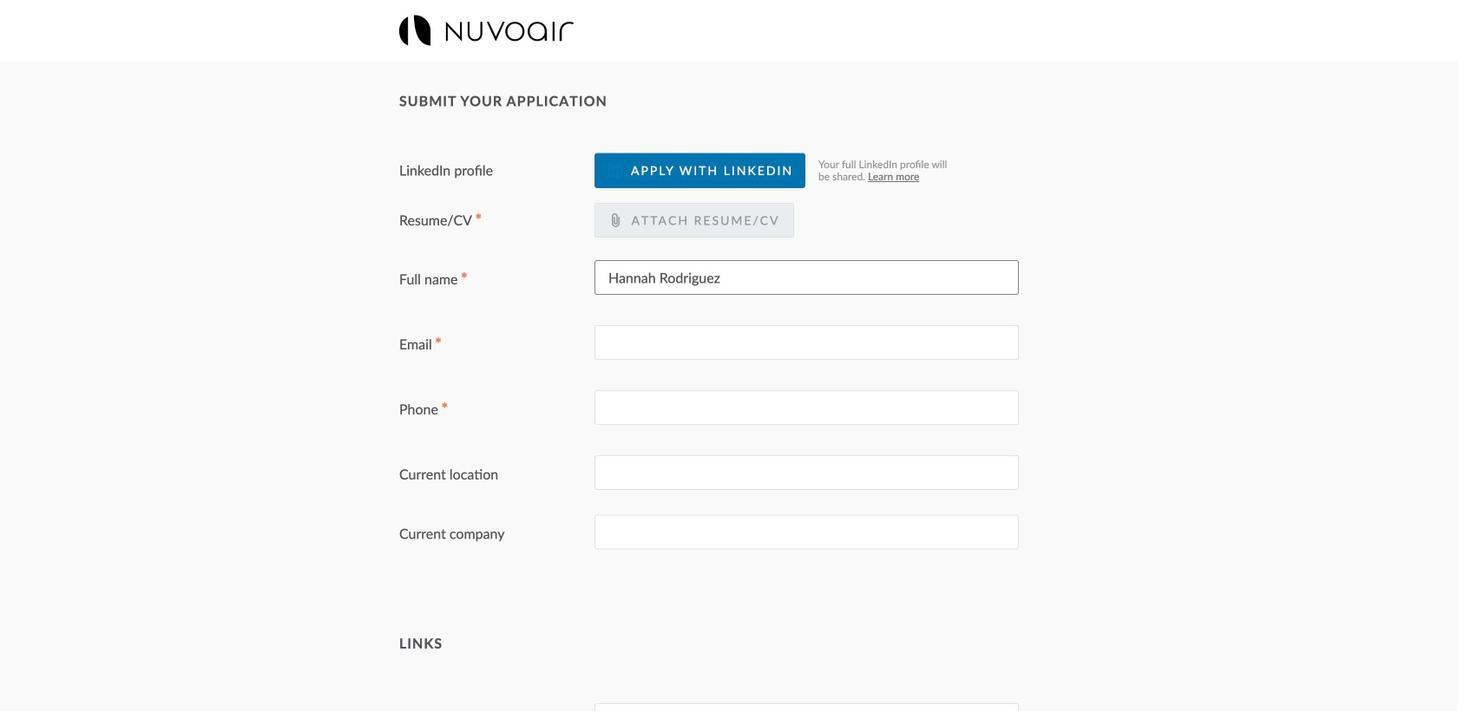 Task type: describe. For each thing, give the bounding box(es) containing it.
paperclip image
[[608, 214, 622, 227]]



Task type: locate. For each thing, give the bounding box(es) containing it.
None text field
[[595, 261, 1019, 295], [595, 515, 1019, 550], [595, 704, 1019, 712], [595, 261, 1019, 295], [595, 515, 1019, 550], [595, 704, 1019, 712]]

nuvoair logo image
[[399, 15, 574, 46]]

None email field
[[595, 326, 1019, 360]]

None text field
[[595, 391, 1019, 425], [595, 456, 1019, 491], [595, 391, 1019, 425], [595, 456, 1019, 491]]



Task type: vqa. For each thing, say whether or not it's contained in the screenshot.
the Hypebeast logo
no



